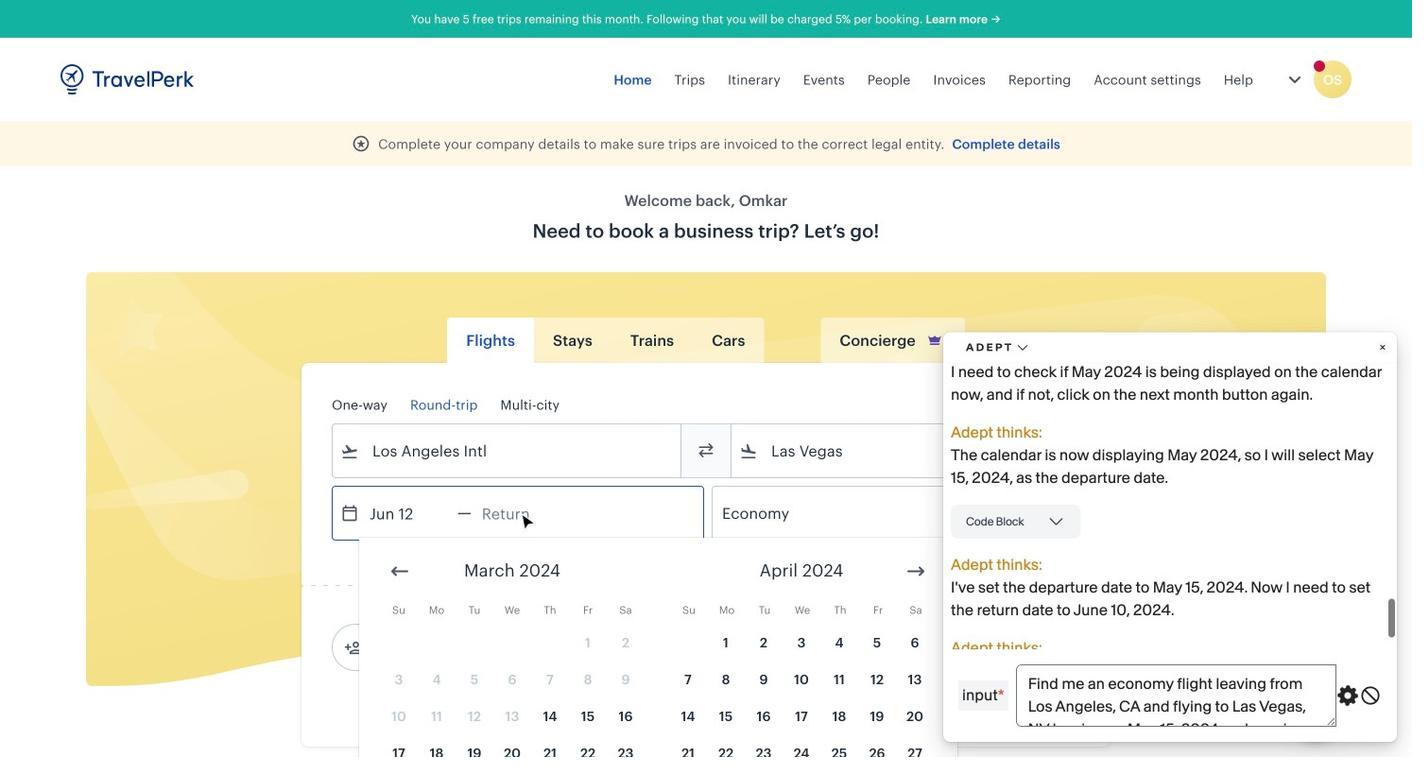 Task type: describe. For each thing, give the bounding box(es) containing it.
move forward to switch to the next month. image
[[905, 560, 928, 583]]

calendar application
[[359, 538, 1413, 757]]

Depart text field
[[359, 487, 458, 540]]

To search field
[[758, 436, 1055, 466]]



Task type: locate. For each thing, give the bounding box(es) containing it.
From search field
[[359, 436, 656, 466]]

move backward to switch to the previous month. image
[[389, 560, 411, 583]]

Return text field
[[472, 487, 570, 540]]



Task type: vqa. For each thing, say whether or not it's contained in the screenshot.
tooltip in the top of the page
no



